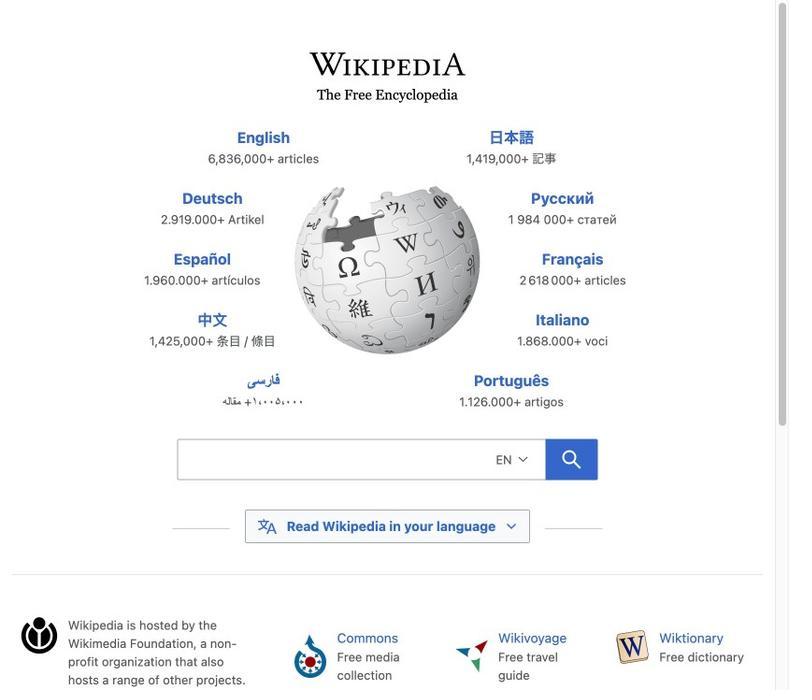 Task type: locate. For each thing, give the bounding box(es) containing it.
top languages element
[[129, 126, 646, 430]]

None search field
[[177, 439, 546, 480]]

None search field
[[135, 434, 640, 491]]



Task type: vqa. For each thing, say whether or not it's contained in the screenshot.
wikipedia "image"
no



Task type: describe. For each thing, give the bounding box(es) containing it.
other projects element
[[275, 616, 766, 690]]



